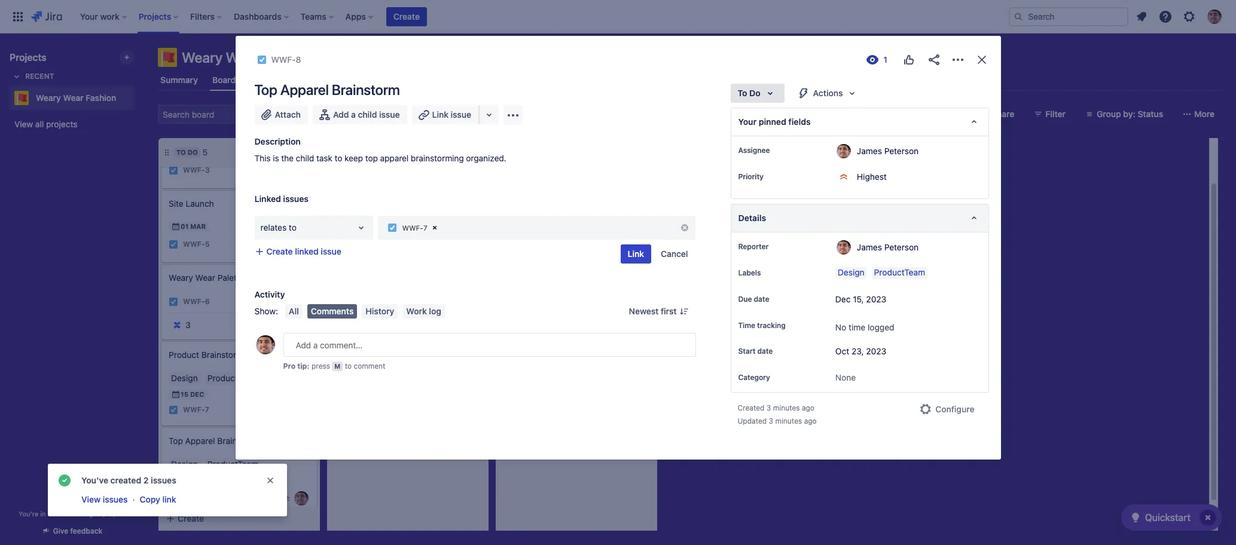 Task type: vqa. For each thing, say whether or not it's contained in the screenshot.
Chevron Down Icon
no



Task type: describe. For each thing, give the bounding box(es) containing it.
dec 15, 2023
[[835, 294, 886, 304]]

wwf- left clear image
[[402, 223, 423, 232]]

wwf- for wwf-5 link
[[183, 240, 205, 249]]

task image for wwf-6
[[169, 297, 178, 307]]

add app image
[[506, 108, 520, 122]]

productteam
[[874, 267, 925, 277]]

give
[[53, 527, 68, 536]]

view all projects link
[[10, 114, 134, 135]]

reporter pin to top image
[[771, 242, 781, 252]]

Search field
[[1009, 7, 1129, 26]]

highest image for site launch
[[281, 240, 291, 249]]

details
[[738, 213, 766, 223]]

pro tip: press m to comment
[[283, 362, 385, 371]]

0 vertical spatial 5
[[203, 147, 208, 157]]

copy link button
[[138, 493, 177, 507]]

wwf-7 link
[[183, 405, 209, 415]]

top
[[365, 153, 378, 163]]

time
[[849, 322, 865, 333]]

project
[[103, 510, 125, 518]]

do for to do 5
[[188, 148, 198, 156]]

james for details
[[857, 242, 882, 252]]

create linked issue
[[266, 246, 341, 257]]

2 for progress
[[396, 147, 401, 157]]

projects
[[46, 119, 77, 129]]

to for to do 5
[[176, 148, 186, 156]]

issues for linked issues
[[283, 194, 308, 204]]

1 horizontal spatial fashion
[[262, 49, 312, 66]]

due
[[738, 295, 752, 304]]

2023 for dec 15, 2023
[[866, 294, 886, 304]]

1 vertical spatial top
[[169, 436, 183, 446]]

design for design link
[[838, 267, 865, 277]]

progress
[[354, 148, 391, 156]]

configure
[[935, 404, 975, 415]]

cancel button
[[654, 245, 695, 264]]

list
[[250, 75, 264, 85]]

wwf-7 inside the top apparel brainstorm 'dialog'
[[402, 223, 427, 232]]

product for product listing design silos
[[337, 232, 368, 242]]

site launch
[[169, 199, 214, 209]]

the inside 'dialog'
[[281, 153, 294, 163]]

15 december 2023 image
[[171, 476, 181, 486]]

apparel inside the top apparel brainstorm 'dialog'
[[280, 81, 329, 98]]

tip:
[[297, 362, 310, 371]]

product for product brainstorm
[[169, 350, 199, 360]]

create linked issue button
[[247, 245, 349, 259]]

peterson for your pinned fields
[[884, 146, 919, 156]]

add a child issue button
[[313, 105, 407, 124]]

0 vertical spatial ago
[[802, 404, 815, 413]]

site
[[430, 124, 444, 135]]

feedback
[[70, 527, 102, 536]]

1 vertical spatial weary wear fashion
[[36, 93, 116, 103]]

link button
[[621, 245, 651, 264]]

assignee
[[738, 146, 770, 155]]

weary up apparel
[[381, 124, 406, 135]]

projects
[[10, 52, 46, 63]]

assignee unpin image
[[772, 146, 782, 155]]

copy
[[140, 495, 160, 505]]

quickstart
[[1145, 513, 1191, 523]]

wwf-3 link
[[183, 165, 210, 176]]

task
[[316, 153, 332, 163]]

reporter
[[738, 242, 769, 251]]

first
[[661, 306, 677, 316]]

task image for wwf-7
[[169, 405, 178, 415]]

task image for wwf-5
[[169, 240, 178, 249]]

wwf-6
[[183, 297, 210, 306]]

you've
[[81, 475, 108, 486]]

timeline
[[329, 75, 362, 85]]

0 vertical spatial task image
[[257, 55, 266, 65]]

time tracking pin to top image
[[788, 321, 798, 331]]

2 vertical spatial 3
[[769, 417, 773, 426]]

additions
[[247, 273, 283, 283]]

top apparel brainstorm inside 'dialog'
[[254, 81, 400, 98]]

comments button
[[307, 304, 357, 319]]

time tracking
[[738, 321, 786, 330]]

3 for wwf-
[[205, 166, 210, 175]]

wwf-8
[[271, 54, 301, 65]]

3 highest image from the top
[[281, 494, 291, 504]]

0 horizontal spatial dec
[[190, 391, 204, 398]]

product listing design silos
[[337, 232, 445, 242]]

show:
[[254, 306, 278, 316]]

details element
[[731, 204, 989, 233]]

7 inside the top apparel brainstorm 'dialog'
[[423, 223, 427, 232]]

press
[[312, 362, 330, 371]]

oct 23, 2023
[[835, 346, 886, 357]]

weary up board
[[182, 49, 223, 66]]

dismiss image
[[266, 476, 275, 486]]

2 horizontal spatial issue
[[451, 109, 471, 120]]

this
[[254, 153, 271, 163]]

child inside button
[[358, 109, 377, 120]]

attach
[[275, 109, 301, 120]]

7 inside 'link'
[[205, 406, 209, 415]]

create button inside primary element
[[386, 7, 427, 26]]

comments
[[311, 306, 354, 316]]

to do
[[738, 88, 761, 98]]

relates to
[[260, 222, 297, 233]]

quickstart button
[[1121, 505, 1222, 531]]

success image
[[57, 474, 72, 488]]

1 vertical spatial james peterson image
[[294, 237, 309, 252]]

wwf- for wwf-3 'link'
[[183, 166, 205, 175]]

newest first button
[[622, 304, 696, 319]]

add a child issue
[[333, 109, 400, 120]]

0 vertical spatial the
[[366, 124, 379, 135]]

forms
[[377, 75, 401, 85]]

0 vertical spatial minutes
[[773, 404, 800, 413]]

created
[[110, 475, 141, 486]]

labels
[[738, 269, 761, 277]]

site
[[169, 199, 183, 209]]

01 mar
[[181, 222, 206, 230]]

link for link
[[628, 249, 644, 259]]

weary wear fashion link
[[10, 86, 129, 110]]

weary down recent
[[36, 93, 61, 103]]

fields
[[788, 117, 811, 127]]

silos
[[427, 232, 445, 242]]

your pinned fields
[[738, 117, 811, 127]]

in
[[40, 510, 46, 518]]

palette
[[218, 273, 244, 283]]

wwf-6 link
[[183, 297, 210, 307]]

vote options: no one has voted for this issue yet. image
[[902, 53, 916, 67]]

create banner
[[0, 0, 1236, 33]]

copy link to issue image
[[299, 54, 308, 64]]

wwf-8 link
[[271, 53, 301, 67]]

this is the child task to keep top apparel brainstorming organized.
[[254, 153, 506, 163]]

do for to do
[[749, 88, 761, 98]]

2023 for oct 23, 2023
[[866, 346, 886, 357]]

1 vertical spatial top apparel brainstorm
[[169, 436, 259, 446]]

activity
[[254, 289, 285, 300]]

james peterson for your pinned fields
[[857, 146, 919, 156]]

profile image of james peterson image
[[256, 336, 275, 355]]

2 vertical spatial create
[[178, 514, 204, 524]]

1 vertical spatial fashion
[[86, 93, 116, 103]]

2 horizontal spatial to
[[345, 362, 352, 371]]

peterson for details
[[884, 242, 919, 252]]

1 horizontal spatial design
[[398, 232, 425, 242]]

cancel
[[661, 249, 688, 259]]

time
[[738, 321, 755, 330]]

all button
[[285, 304, 302, 319]]

dec inside the top apparel brainstorm 'dialog'
[[835, 294, 851, 304]]

link issue
[[432, 109, 471, 120]]

medium image
[[298, 297, 307, 307]]

search image
[[1014, 12, 1023, 21]]

primary element
[[7, 0, 1009, 33]]

no time logged
[[835, 322, 894, 333]]

design the weary wear site
[[337, 124, 444, 135]]

weary wear palette additions
[[169, 273, 283, 283]]

1 horizontal spatial issue
[[379, 109, 400, 120]]

in progress 2
[[345, 147, 401, 157]]

01 march 2024 image
[[171, 222, 181, 231]]



Task type: locate. For each thing, give the bounding box(es) containing it.
1 vertical spatial 5
[[205, 240, 210, 249]]

to
[[738, 88, 747, 98], [176, 148, 186, 156]]

0 horizontal spatial 7
[[205, 406, 209, 415]]

the down add a child issue
[[366, 124, 379, 135]]

to left in at top left
[[335, 153, 342, 163]]

0 horizontal spatial apparel
[[185, 436, 215, 446]]

top apparel brainstorm down wwf-7 'link'
[[169, 436, 259, 446]]

pinned
[[759, 117, 786, 127]]

a right the in
[[48, 510, 51, 518]]

child right add
[[358, 109, 377, 120]]

task image up list
[[257, 55, 266, 65]]

5 down mar
[[205, 240, 210, 249]]

issues up copy link
[[151, 475, 176, 486]]

calendar link
[[276, 69, 317, 91]]

link left cancel
[[628, 249, 644, 259]]

weary up wwf-6
[[169, 273, 193, 283]]

james peterson
[[857, 146, 919, 156], [857, 242, 919, 252]]

actions image
[[951, 53, 965, 67]]

1 vertical spatial 7
[[205, 406, 209, 415]]

1 horizontal spatial wwf-7
[[402, 223, 427, 232]]

1 vertical spatial james peterson
[[857, 242, 919, 252]]

1 task image from the top
[[169, 240, 178, 249]]

1 peterson from the top
[[884, 146, 919, 156]]

0 horizontal spatial task image
[[169, 166, 178, 175]]

forms link
[[374, 69, 404, 91]]

top up attach button
[[254, 81, 277, 98]]

2 down design the weary wear site
[[396, 147, 401, 157]]

timeline link
[[326, 69, 365, 91]]

1 vertical spatial 2023
[[866, 346, 886, 357]]

date right start
[[757, 347, 773, 356]]

0 vertical spatial date
[[754, 295, 769, 304]]

1 vertical spatial issues
[[151, 475, 176, 486]]

0 vertical spatial top apparel brainstorm
[[254, 81, 400, 98]]

brainstorming
[[411, 153, 464, 163]]

james down details element
[[857, 242, 882, 252]]

copy link
[[140, 495, 176, 505]]

start
[[738, 347, 756, 356]]

0 vertical spatial 3
[[205, 166, 210, 175]]

wear up list
[[226, 49, 259, 66]]

issues up project
[[103, 495, 128, 505]]

updated
[[738, 417, 767, 426]]

0 horizontal spatial to
[[289, 222, 297, 233]]

7 down product brainstorm
[[205, 406, 209, 415]]

dec right 15
[[190, 391, 204, 398]]

to inside "to do 5"
[[176, 148, 186, 156]]

0 horizontal spatial 2
[[143, 475, 149, 486]]

Search board text field
[[159, 106, 250, 123]]

peterson up highest
[[884, 146, 919, 156]]

organized.
[[466, 153, 506, 163]]

1 vertical spatial the
[[281, 153, 294, 163]]

jira image
[[31, 9, 62, 24], [31, 9, 62, 24]]

ago right the 'created'
[[802, 404, 815, 413]]

2 peterson from the top
[[884, 242, 919, 252]]

start date
[[738, 347, 773, 356]]

date for oct 23, 2023
[[757, 347, 773, 356]]

james peterson up productteam
[[857, 242, 919, 252]]

do up your
[[749, 88, 761, 98]]

15
[[181, 391, 188, 398]]

issues inside 'link'
[[103, 495, 128, 505]]

1 vertical spatial design
[[398, 232, 425, 242]]

0 horizontal spatial fashion
[[86, 93, 116, 103]]

0 horizontal spatial view
[[14, 119, 33, 129]]

3 task image from the top
[[169, 405, 178, 415]]

7 left clear image
[[423, 223, 427, 232]]

1 vertical spatial minutes
[[775, 417, 802, 426]]

1 vertical spatial do
[[188, 148, 198, 156]]

accessories
[[213, 124, 260, 135]]

collapse recent projects image
[[10, 69, 24, 84]]

apparel up add people image at left top
[[280, 81, 329, 98]]

view for view all projects
[[14, 119, 33, 129]]

create button
[[386, 7, 427, 26], [158, 508, 320, 530]]

view inside view all projects link
[[14, 119, 33, 129]]

created 3 minutes ago updated 3 minutes ago
[[738, 404, 817, 426]]

3 right the 'created'
[[767, 404, 771, 413]]

board
[[212, 75, 236, 85]]

peterson
[[884, 146, 919, 156], [884, 242, 919, 252]]

nov
[[191, 148, 206, 156]]

5 right "29" at the top
[[203, 147, 208, 157]]

2 vertical spatial to
[[345, 362, 352, 371]]

priority
[[738, 172, 764, 181]]

give feedback
[[53, 527, 102, 536]]

to for to do
[[738, 88, 747, 98]]

link web pages and more image
[[482, 108, 496, 122]]

open image
[[354, 221, 369, 235]]

weary wear fashion up list
[[182, 49, 312, 66]]

2 james from the top
[[857, 242, 882, 252]]

0 horizontal spatial issues
[[103, 495, 128, 505]]

task image left wwf-6 link
[[169, 297, 178, 307]]

0 horizontal spatial design
[[337, 124, 364, 135]]

close image
[[975, 53, 989, 67]]

link
[[432, 109, 449, 120], [628, 249, 644, 259]]

2 2023 from the top
[[866, 346, 886, 357]]

view up managed at left
[[81, 495, 101, 505]]

create
[[393, 11, 420, 21], [266, 246, 293, 257], [178, 514, 204, 524]]

wwf- down weary wear palette additions
[[183, 297, 205, 306]]

to inside dropdown button
[[738, 88, 747, 98]]

1 horizontal spatial 2
[[396, 147, 401, 157]]

7
[[423, 223, 427, 232], [205, 406, 209, 415]]

james peterson image
[[463, 197, 477, 211], [294, 237, 309, 252], [294, 492, 309, 506]]

top apparel brainstorm up add people image at left top
[[254, 81, 400, 98]]

newest first
[[629, 306, 677, 316]]

15 december 2023 image
[[171, 390, 181, 399], [171, 390, 181, 399], [171, 476, 181, 486]]

top
[[254, 81, 277, 98], [169, 436, 183, 446]]

james for your pinned fields
[[857, 146, 882, 156]]

clear image
[[680, 223, 689, 233]]

29
[[181, 148, 189, 156]]

23,
[[852, 346, 864, 357]]

2 vertical spatial design
[[838, 267, 865, 277]]

fashion up calendar
[[262, 49, 312, 66]]

1 horizontal spatial to
[[335, 153, 342, 163]]

pro
[[283, 362, 296, 371]]

highest image for brainstorm accessories
[[281, 166, 291, 175]]

give feedback button
[[34, 522, 110, 541]]

tracking
[[757, 321, 786, 330]]

2 highest image from the top
[[281, 240, 291, 249]]

design for design the weary wear site
[[337, 124, 364, 135]]

0 vertical spatial james
[[857, 146, 882, 156]]

all
[[289, 306, 299, 316]]

link for link issue
[[432, 109, 449, 120]]

wear up view all projects link
[[63, 93, 84, 103]]

1 horizontal spatial view
[[81, 495, 101, 505]]

1 vertical spatial 3
[[767, 404, 771, 413]]

1 horizontal spatial task image
[[257, 55, 266, 65]]

2023 right 23,
[[866, 346, 886, 357]]

issues inside the top apparel brainstorm 'dialog'
[[283, 194, 308, 204]]

1 james from the top
[[857, 146, 882, 156]]

brainstorm inside 'dialog'
[[332, 81, 400, 98]]

check image
[[1128, 511, 1143, 525]]

task image left wwf-7 'link'
[[169, 405, 178, 415]]

wwf- left copy link to issue icon
[[271, 54, 296, 65]]

add
[[333, 109, 349, 120]]

top up 15 december 2023 icon
[[169, 436, 183, 446]]

wwf-7 down 15 dec
[[183, 406, 209, 415]]

wwf- down 15 dec
[[183, 406, 205, 415]]

1 vertical spatial a
[[48, 510, 51, 518]]

your pinned fields element
[[731, 108, 989, 136]]

to right 'm'
[[345, 362, 352, 371]]

1 2023 from the top
[[866, 294, 886, 304]]

launch
[[186, 199, 214, 209]]

view issues link
[[80, 493, 129, 507]]

1 horizontal spatial apparel
[[280, 81, 329, 98]]

clear image
[[430, 223, 439, 233]]

1 vertical spatial view
[[81, 495, 101, 505]]

brainstorm accessories
[[169, 124, 260, 135]]

date
[[754, 295, 769, 304], [757, 347, 773, 356]]

0 vertical spatial 2
[[396, 147, 401, 157]]

history button
[[362, 304, 398, 319]]

product
[[337, 232, 368, 242], [169, 350, 199, 360]]

fashion up view all projects link
[[86, 93, 116, 103]]

to do button
[[731, 84, 784, 103]]

0 horizontal spatial wwf-7
[[183, 406, 209, 415]]

29 nov
[[181, 148, 206, 156]]

1 vertical spatial create
[[266, 246, 293, 257]]

relates
[[260, 222, 287, 233]]

newest first image
[[679, 307, 689, 316]]

1 vertical spatial james
[[857, 242, 882, 252]]

29 november 2023 image
[[171, 148, 181, 157], [171, 148, 181, 157]]

wwf-7 left clear image
[[402, 223, 427, 232]]

ago right updated
[[804, 417, 817, 426]]

0 vertical spatial james peterson image
[[281, 105, 300, 124]]

wwf- for wwf-7 'link'
[[183, 406, 205, 415]]

1 vertical spatial wwf-7
[[183, 406, 209, 415]]

apparel down wwf-7 'link'
[[185, 436, 215, 446]]

keep
[[345, 153, 363, 163]]

1 vertical spatial child
[[296, 153, 314, 163]]

child
[[358, 109, 377, 120], [296, 153, 314, 163]]

newest
[[629, 306, 659, 316]]

0 vertical spatial child
[[358, 109, 377, 120]]

the right is
[[281, 153, 294, 163]]

view inside view issues 'link'
[[81, 495, 101, 505]]

james peterson for details
[[857, 242, 919, 252]]

0 vertical spatial link
[[432, 109, 449, 120]]

james up highest
[[857, 146, 882, 156]]

0 vertical spatial view
[[14, 119, 33, 129]]

wear up 6
[[195, 273, 215, 283]]

0 vertical spatial apparel
[[280, 81, 329, 98]]

0 vertical spatial to
[[738, 88, 747, 98]]

do up wwf-3
[[188, 148, 198, 156]]

to do 5
[[176, 147, 208, 157]]

1 vertical spatial apparel
[[185, 436, 215, 446]]

task image down 01 march 2024 icon
[[169, 240, 178, 249]]

work
[[406, 306, 427, 316]]

0 vertical spatial dec
[[835, 294, 851, 304]]

a
[[351, 109, 356, 120], [48, 510, 51, 518]]

james peterson image left task
[[294, 163, 309, 178]]

1 james peterson from the top
[[857, 146, 919, 156]]

0 horizontal spatial create button
[[158, 508, 320, 530]]

1 highest image from the top
[[281, 166, 291, 175]]

wwf- for wwf-8 link
[[271, 54, 296, 65]]

product brainstorm
[[169, 350, 244, 360]]

wwf-
[[271, 54, 296, 65], [183, 166, 205, 175], [402, 223, 423, 232], [183, 240, 205, 249], [183, 297, 205, 306], [183, 406, 205, 415]]

created
[[738, 404, 765, 413]]

1 horizontal spatial 7
[[423, 223, 427, 232]]

view all projects
[[14, 119, 77, 129]]

to right relates
[[289, 222, 297, 233]]

wwf- down 29 nov
[[183, 166, 205, 175]]

issue up design the weary wear site
[[379, 109, 400, 120]]

menu bar
[[283, 304, 447, 319]]

to left "nov"
[[176, 148, 186, 156]]

oct
[[835, 346, 849, 357]]

top apparel brainstorm dialog
[[235, 36, 1001, 460]]

2 horizontal spatial design
[[838, 267, 865, 277]]

0 vertical spatial 2023
[[866, 294, 886, 304]]

dec left 15,
[[835, 294, 851, 304]]

a inside add a child issue button
[[351, 109, 356, 120]]

james peterson image
[[281, 105, 300, 124], [294, 163, 309, 178], [463, 288, 477, 302]]

1 horizontal spatial the
[[366, 124, 379, 135]]

no
[[835, 322, 846, 333]]

1 vertical spatial create button
[[158, 508, 320, 530]]

0 horizontal spatial top
[[169, 436, 183, 446]]

0 horizontal spatial the
[[281, 153, 294, 163]]

log
[[429, 306, 441, 316]]

design inside the top apparel brainstorm 'dialog'
[[838, 267, 865, 277]]

to up your
[[738, 88, 747, 98]]

issue left link web pages and more icon
[[451, 109, 471, 120]]

2 horizontal spatial create
[[393, 11, 420, 21]]

link up site
[[432, 109, 449, 120]]

Add a comment… field
[[283, 333, 696, 357]]

task image down 15 december 2023 icon
[[169, 494, 178, 504]]

product up 15
[[169, 350, 199, 360]]

view left all
[[14, 119, 33, 129]]

0 horizontal spatial weary wear fashion
[[36, 93, 116, 103]]

1 vertical spatial peterson
[[884, 242, 919, 252]]

0 horizontal spatial a
[[48, 510, 51, 518]]

child left task
[[296, 153, 314, 163]]

configure link
[[912, 400, 982, 419]]

create inside primary element
[[393, 11, 420, 21]]

highest image
[[281, 166, 291, 175], [281, 240, 291, 249], [281, 494, 291, 504]]

design down add
[[337, 124, 364, 135]]

weary wear fashion up view all projects link
[[36, 93, 116, 103]]

0 vertical spatial fashion
[[262, 49, 312, 66]]

1 vertical spatial product
[[169, 350, 199, 360]]

date right due
[[754, 295, 769, 304]]

3 for created
[[767, 404, 771, 413]]

date for dec 15, 2023
[[754, 295, 769, 304]]

listing
[[370, 232, 396, 242]]

do inside to do dropdown button
[[749, 88, 761, 98]]

0 vertical spatial do
[[749, 88, 761, 98]]

3 inside 'link'
[[205, 166, 210, 175]]

issues for view issues
[[103, 495, 128, 505]]

create inside button
[[266, 246, 293, 257]]

view for view issues
[[81, 495, 101, 505]]

james peterson image left add people image at left top
[[281, 105, 300, 124]]

to
[[335, 153, 342, 163], [289, 222, 297, 233], [345, 362, 352, 371]]

0 vertical spatial product
[[337, 232, 368, 242]]

0 vertical spatial james peterson image
[[463, 197, 477, 211]]

01 march 2024 image
[[171, 222, 181, 231]]

1 vertical spatial james peterson image
[[294, 163, 309, 178]]

tab list
[[151, 69, 1229, 91]]

0 vertical spatial a
[[351, 109, 356, 120]]

product left listing
[[337, 232, 368, 242]]

task image
[[257, 55, 266, 65], [169, 166, 178, 175]]

task image left wwf-3 'link'
[[169, 166, 178, 175]]

1 horizontal spatial a
[[351, 109, 356, 120]]

issue inside button
[[321, 246, 341, 257]]

james peterson image up add a comment… "field"
[[463, 288, 477, 302]]

a right add
[[351, 109, 356, 120]]

peterson up productteam
[[884, 242, 919, 252]]

2 horizontal spatial issues
[[283, 194, 308, 204]]

summary link
[[158, 69, 200, 91]]

1 horizontal spatial dec
[[835, 294, 851, 304]]

15,
[[853, 294, 864, 304]]

2 vertical spatial highest image
[[281, 494, 291, 504]]

0 vertical spatial 7
[[423, 223, 427, 232]]

add people image
[[307, 107, 322, 121]]

2 task image from the top
[[169, 297, 178, 307]]

1 horizontal spatial product
[[337, 232, 368, 242]]

1 vertical spatial to
[[289, 222, 297, 233]]

2 james peterson from the top
[[857, 242, 919, 252]]

design up 15,
[[838, 267, 865, 277]]

3 right updated
[[769, 417, 773, 426]]

design link
[[835, 267, 867, 279]]

summary
[[160, 75, 198, 85]]

1 horizontal spatial issues
[[151, 475, 176, 486]]

issue right linked
[[321, 246, 341, 257]]

3 down "nov"
[[205, 166, 210, 175]]

1 horizontal spatial child
[[358, 109, 377, 120]]

work log
[[406, 306, 441, 316]]

6
[[205, 297, 210, 306]]

recent
[[25, 72, 54, 81]]

actions
[[813, 88, 843, 98]]

wear left site
[[408, 124, 428, 135]]

5
[[203, 147, 208, 157], [205, 240, 210, 249]]

minutes right updated
[[775, 417, 802, 426]]

2 vertical spatial james peterson image
[[294, 492, 309, 506]]

your
[[738, 117, 757, 127]]

1 vertical spatial ago
[[804, 417, 817, 426]]

1 horizontal spatial weary wear fashion
[[182, 49, 312, 66]]

2 up copy
[[143, 475, 149, 486]]

you're in a team-managed project
[[19, 510, 125, 518]]

wwf- for wwf-6 link
[[183, 297, 205, 306]]

logged
[[868, 322, 894, 333]]

1 vertical spatial link
[[628, 249, 644, 259]]

menu bar containing all
[[283, 304, 447, 319]]

2 for created
[[143, 475, 149, 486]]

task image
[[169, 240, 178, 249], [169, 297, 178, 307], [169, 405, 178, 415], [169, 494, 178, 504]]

m
[[334, 362, 341, 370]]

2 vertical spatial james peterson image
[[463, 288, 477, 302]]

issues right linked
[[283, 194, 308, 204]]

weary wear fashion
[[182, 49, 312, 66], [36, 93, 116, 103]]

managed
[[72, 510, 101, 518]]

wwf- down 01 mar
[[183, 240, 205, 249]]

0 vertical spatial design
[[337, 124, 364, 135]]

0 horizontal spatial child
[[296, 153, 314, 163]]

dismiss quickstart image
[[1198, 508, 1218, 527]]

1 horizontal spatial top
[[254, 81, 277, 98]]

category
[[738, 373, 770, 382]]

design left silos
[[398, 232, 425, 242]]

0 vertical spatial weary wear fashion
[[182, 49, 312, 66]]

menu bar inside the top apparel brainstorm 'dialog'
[[283, 304, 447, 319]]

wear
[[226, 49, 259, 66], [63, 93, 84, 103], [408, 124, 428, 135], [195, 273, 215, 283]]

0 horizontal spatial to
[[176, 148, 186, 156]]

james peterson up highest
[[857, 146, 919, 156]]

top inside 'dialog'
[[254, 81, 277, 98]]

1 horizontal spatial create button
[[386, 7, 427, 26]]

0 horizontal spatial do
[[188, 148, 198, 156]]

view
[[14, 119, 33, 129], [81, 495, 101, 505]]

2023 right 15,
[[866, 294, 886, 304]]

1 horizontal spatial create
[[266, 246, 293, 257]]

do inside "to do 5"
[[188, 148, 198, 156]]

share image
[[927, 53, 941, 67]]

4 task image from the top
[[169, 494, 178, 504]]

1 vertical spatial 2
[[143, 475, 149, 486]]

tab list containing board
[[151, 69, 1229, 91]]

is
[[273, 153, 279, 163]]

1 horizontal spatial do
[[749, 88, 761, 98]]

minutes right the 'created'
[[773, 404, 800, 413]]

0 vertical spatial to
[[335, 153, 342, 163]]



